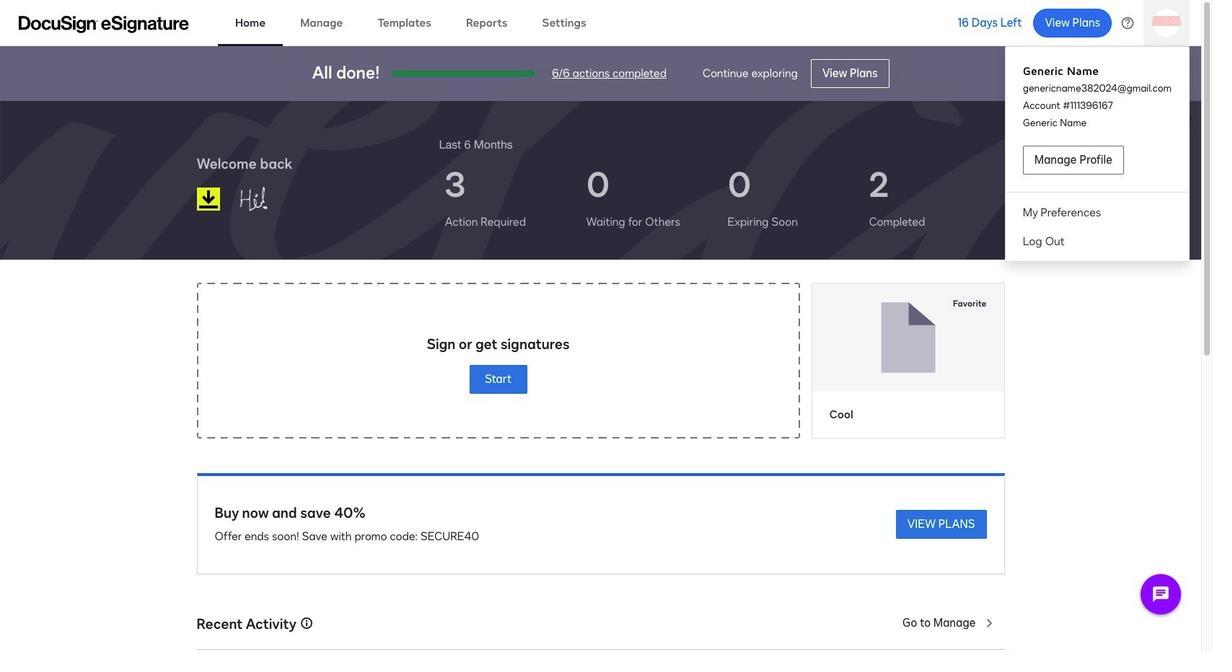 Task type: vqa. For each thing, say whether or not it's contained in the screenshot.
view folders icon at left top
no



Task type: describe. For each thing, give the bounding box(es) containing it.
your uploaded profile image image
[[1153, 8, 1182, 37]]

generic name image
[[232, 180, 307, 218]]

docusignlogo image
[[197, 188, 220, 211]]

account navigation element
[[1006, 52, 1190, 256]]



Task type: locate. For each thing, give the bounding box(es) containing it.
heading
[[439, 136, 513, 153]]

list
[[439, 153, 1005, 243]]

use cool image
[[813, 284, 1005, 392]]

docusign esignature image
[[19, 16, 189, 33]]



